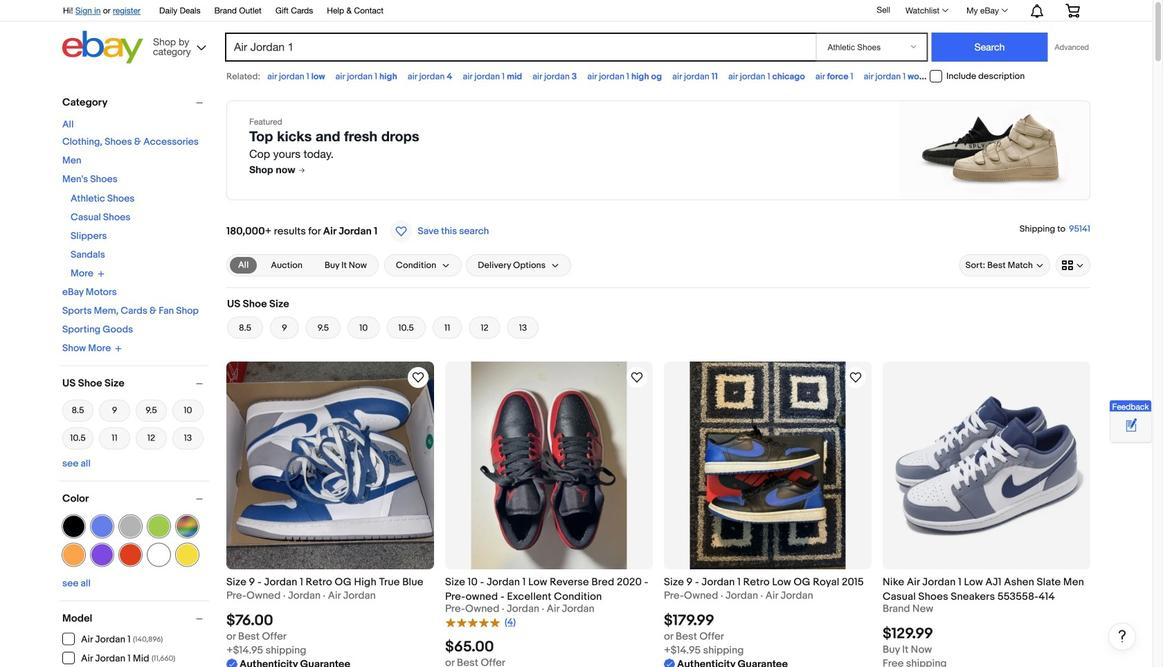 Task type: locate. For each thing, give the bounding box(es) containing it.
watchlist image
[[943, 9, 949, 12]]

1 heading from the left
[[227, 576, 424, 589]]

main content
[[221, 89, 1137, 667]]

your shopping cart image
[[1066, 4, 1081, 17]]

save this search air jordan 1 search image
[[390, 220, 412, 242]]

Authenticity Guarantee text field
[[227, 658, 351, 667], [664, 658, 789, 667]]

heading for size 9 - jordan 1 retro low og royal 2015 image
[[664, 576, 865, 589]]

banner
[[55, 0, 1091, 67]]

2 authenticity guarantee text field from the left
[[664, 658, 789, 667]]

watch size 10 - jordan 1 low reverse bred 2020 - pre-owned - excellent condition image
[[629, 369, 646, 386]]

All selected text field
[[238, 259, 249, 272]]

heading
[[227, 576, 424, 589], [445, 576, 649, 603], [664, 576, 865, 589], [883, 576, 1085, 603]]

watch size 9 - jordan 1 retro low og royal 2015 image
[[848, 369, 865, 386]]

help, opens dialogs image
[[1116, 629, 1130, 643]]

None submit
[[932, 33, 1049, 62]]

1 horizontal spatial authenticity guarantee text field
[[664, 658, 789, 667]]

heading for size 9 - jordan 1 retro og high true blue image
[[227, 576, 424, 589]]

3 heading from the left
[[664, 576, 865, 589]]

watch size 9 - jordan 1 retro og high true blue image
[[410, 369, 427, 386]]

2 heading from the left
[[445, 576, 649, 603]]

my ebay image
[[1003, 9, 1009, 12]]

0 horizontal spatial authenticity guarantee text field
[[227, 658, 351, 667]]

authenticity guarantee text field for size 9 - jordan 1 retro og high true blue image
[[227, 658, 351, 667]]

1 authenticity guarantee text field from the left
[[227, 658, 351, 667]]

region
[[227, 100, 1091, 200]]

4 heading from the left
[[883, 576, 1085, 603]]



Task type: describe. For each thing, give the bounding box(es) containing it.
Search for anything text field
[[227, 34, 814, 60]]

authenticity guarantee text field for size 9 - jordan 1 retro low og royal 2015 image
[[664, 658, 789, 667]]

account navigation
[[55, 0, 1091, 21]]

heading for size 10 - jordan 1 low reverse bred 2020 - pre-owned - excellent condition image
[[445, 576, 649, 603]]

nike air jordan 1 low aj1 ashen slate men casual shoes sneakers 553558-414 image
[[883, 362, 1091, 569]]

size 9 - jordan 1 retro og high true blue image
[[227, 362, 434, 569]]

size 10 - jordan 1 low reverse bred 2020 - pre-owned - excellent condition image
[[471, 362, 627, 569]]

listing options selector. gallery view selected. image
[[1063, 260, 1085, 271]]

size 9 - jordan 1 retro low og royal 2015 image
[[690, 362, 846, 569]]



Task type: vqa. For each thing, say whether or not it's contained in the screenshot.
AUTHENTICITY GUARANTEE text box to the left
yes



